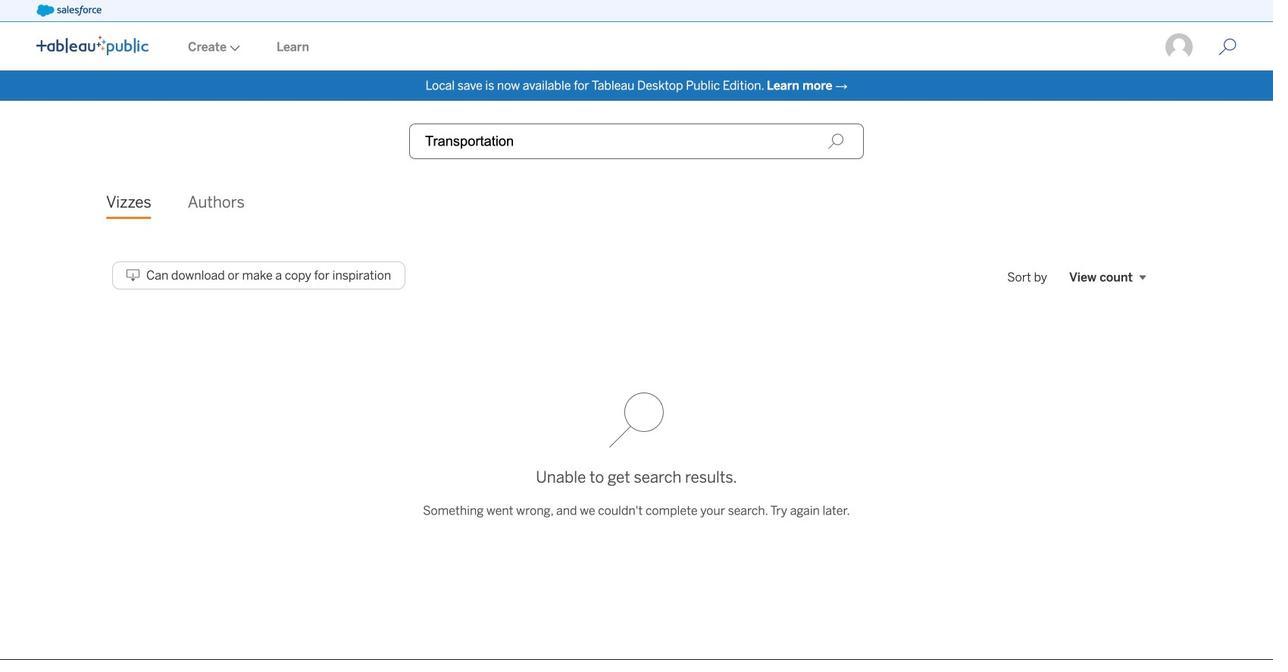 Task type: describe. For each thing, give the bounding box(es) containing it.
Search input field
[[409, 124, 864, 159]]

create image
[[227, 45, 240, 51]]

logo image
[[36, 36, 149, 55]]

search image
[[828, 133, 844, 150]]



Task type: locate. For each thing, give the bounding box(es) containing it.
t.turtle image
[[1164, 32, 1195, 62]]

go to search image
[[1201, 38, 1255, 56]]

salesforce logo image
[[36, 5, 101, 17]]



Task type: vqa. For each thing, say whether or not it's contained in the screenshot.
Search Input Field
yes



